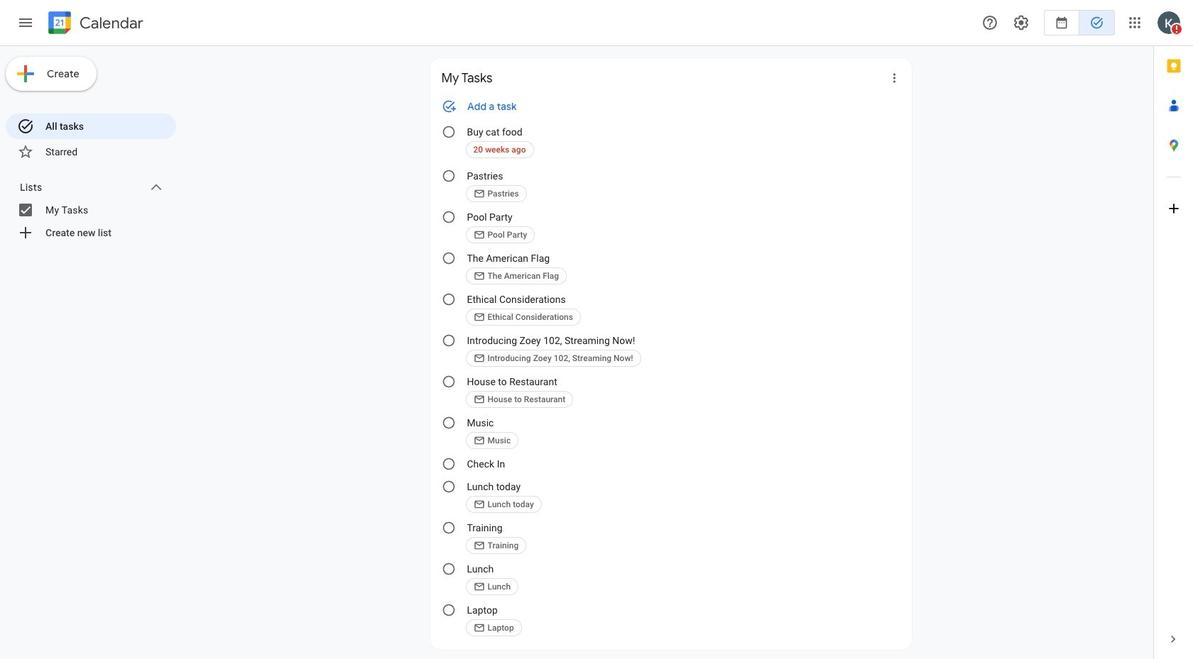 Task type: locate. For each thing, give the bounding box(es) containing it.
support menu image
[[982, 14, 999, 31]]

tab list
[[1154, 46, 1193, 620]]

heading
[[77, 15, 143, 32]]



Task type: describe. For each thing, give the bounding box(es) containing it.
tasks sidebar image
[[17, 14, 34, 31]]

heading inside calendar element
[[77, 15, 143, 32]]

calendar element
[[45, 9, 143, 40]]

settings menu image
[[1013, 14, 1030, 31]]



Task type: vqa. For each thing, say whether or not it's contained in the screenshot.
gmt+02
no



